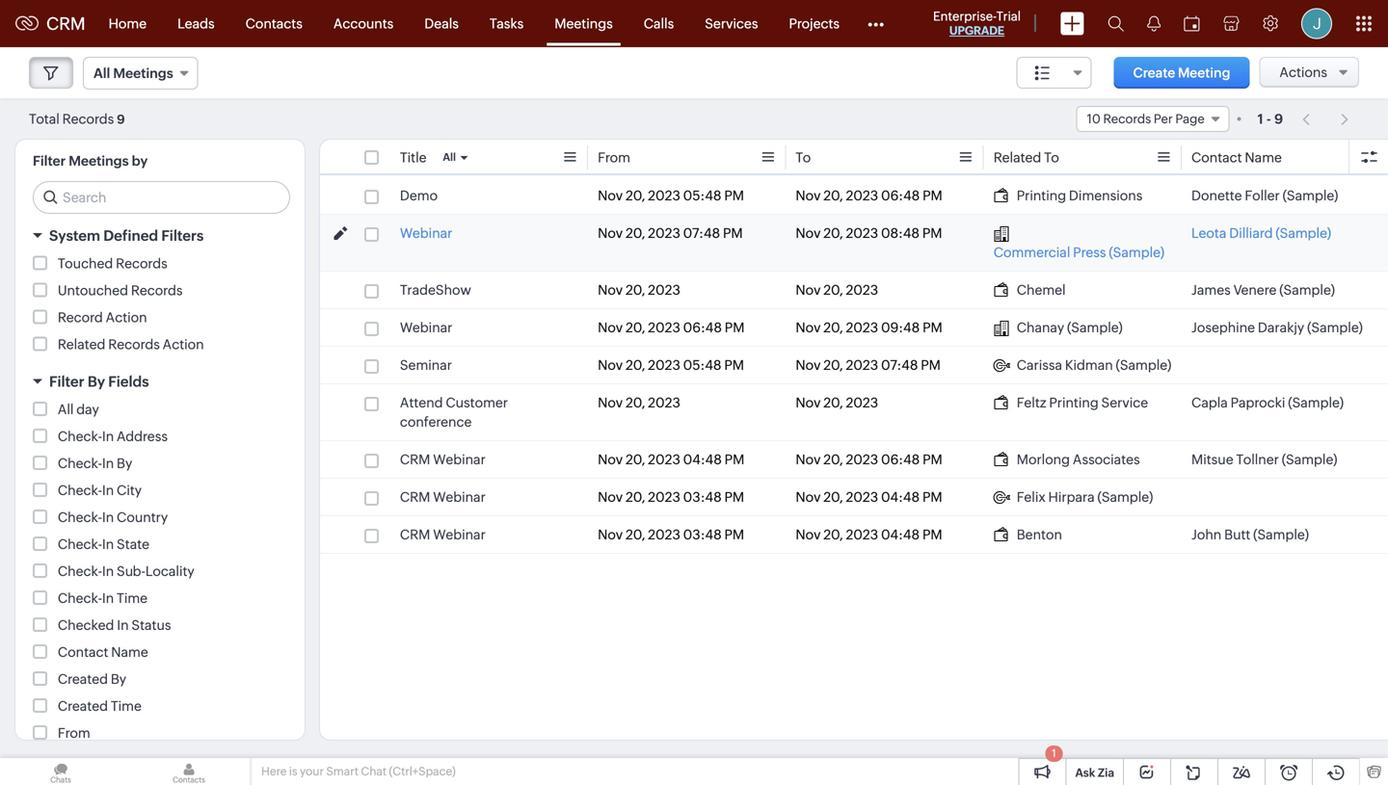 Task type: vqa. For each thing, say whether or not it's contained in the screenshot.


Task type: locate. For each thing, give the bounding box(es) containing it.
carissa
[[1017, 358, 1063, 373]]

1 horizontal spatial 1
[[1258, 111, 1264, 127]]

seminar link
[[400, 356, 452, 375]]

josephine
[[1192, 320, 1256, 336]]

record
[[58, 310, 103, 325]]

by
[[88, 374, 105, 391], [117, 456, 132, 472], [111, 672, 126, 688]]

0 vertical spatial action
[[106, 310, 147, 325]]

action up filter by fields dropdown button
[[163, 337, 204, 352]]

0 vertical spatial nov 20, 2023 06:48 pm
[[796, 188, 943, 203]]

(ctrl+space)
[[389, 766, 456, 779]]

related down record
[[58, 337, 106, 352]]

1 03:48 from the top
[[683, 490, 722, 505]]

title
[[400, 150, 427, 165]]

2 vertical spatial 04:48
[[881, 527, 920, 543]]

2 created from the top
[[58, 699, 108, 715]]

2 vertical spatial nov 20, 2023 04:48 pm
[[796, 527, 943, 543]]

nov 20, 2023 06:48 pm for nov 20, 2023 05:48 pm
[[796, 188, 943, 203]]

from
[[598, 150, 631, 165], [58, 726, 90, 742]]

03:48 for benton
[[683, 527, 722, 543]]

check-in by
[[58, 456, 132, 472]]

contact up donette
[[1192, 150, 1243, 165]]

2 vertical spatial 06:48
[[881, 452, 920, 468]]

1 vertical spatial webinar link
[[400, 318, 453, 338]]

check- down all day
[[58, 429, 102, 445]]

1 vertical spatial nov 20, 2023 05:48 pm
[[598, 358, 744, 373]]

(sample) right tollner
[[1282, 452, 1338, 468]]

9 down all meetings
[[117, 112, 125, 127]]

contact
[[1192, 150, 1243, 165], [58, 645, 108, 661]]

2 webinar link from the top
[[400, 318, 453, 338]]

demo link
[[400, 186, 438, 205]]

1 created from the top
[[58, 672, 108, 688]]

in up 'check-in state'
[[102, 510, 114, 526]]

1 vertical spatial meetings
[[113, 66, 173, 81]]

name up foller
[[1245, 150, 1282, 165]]

0 horizontal spatial related
[[58, 337, 106, 352]]

0 vertical spatial 03:48
[[683, 490, 722, 505]]

crm for benton
[[400, 527, 430, 543]]

(sample) up carissa kidman (sample)
[[1067, 320, 1123, 336]]

in left the state
[[102, 537, 114, 553]]

check- down check-in by
[[58, 483, 102, 499]]

records up filter meetings by
[[62, 111, 114, 127]]

None field
[[1017, 57, 1092, 89]]

1 horizontal spatial to
[[1044, 150, 1060, 165]]

james venere (sample)
[[1192, 283, 1336, 298]]

services
[[705, 16, 758, 31]]

1 to from the left
[[796, 150, 811, 165]]

1
[[1258, 111, 1264, 127], [1052, 748, 1057, 760]]

home
[[109, 16, 147, 31]]

0 vertical spatial 04:48
[[683, 452, 722, 468]]

1 webinar link from the top
[[400, 224, 453, 243]]

nov 20, 2023 03:48 pm
[[598, 490, 745, 505], [598, 527, 745, 543]]

signals image
[[1148, 15, 1161, 32]]

1 05:48 from the top
[[683, 188, 722, 203]]

1 horizontal spatial contact name
[[1192, 150, 1282, 165]]

03:48 for felix hirpara (sample)
[[683, 490, 722, 505]]

All Meetings field
[[83, 57, 198, 90]]

john butt (sample)
[[1192, 527, 1309, 543]]

2023
[[648, 188, 681, 203], [846, 188, 879, 203], [648, 226, 681, 241], [846, 226, 879, 241], [648, 283, 681, 298], [846, 283, 879, 298], [648, 320, 681, 336], [846, 320, 879, 336], [648, 358, 681, 373], [846, 358, 879, 373], [648, 395, 681, 411], [846, 395, 879, 411], [648, 452, 681, 468], [846, 452, 879, 468], [648, 490, 681, 505], [846, 490, 879, 505], [648, 527, 681, 543], [846, 527, 879, 543]]

kidman
[[1065, 358, 1113, 373]]

0 horizontal spatial to
[[796, 150, 811, 165]]

projects
[[789, 16, 840, 31]]

(sample) up the service
[[1116, 358, 1172, 373]]

0 vertical spatial crm webinar link
[[400, 450, 486, 470]]

(sample) down associates
[[1098, 490, 1154, 505]]

commercial
[[994, 245, 1071, 260]]

1 vertical spatial filter
[[49, 374, 84, 391]]

(sample) for james venere (sample)
[[1280, 283, 1336, 298]]

(sample) for josephine darakjy (sample)
[[1308, 320, 1363, 336]]

contact name up donette
[[1192, 150, 1282, 165]]

navigation
[[1293, 105, 1360, 133]]

2 vertical spatial crm webinar link
[[400, 526, 486, 545]]

all
[[94, 66, 110, 81], [443, 151, 456, 163], [58, 402, 74, 418]]

related to
[[994, 150, 1060, 165]]

meetings down 'home' link
[[113, 66, 173, 81]]

contact name
[[1192, 150, 1282, 165], [58, 645, 148, 661]]

1 vertical spatial nov 20, 2023 04:48 pm
[[796, 490, 943, 505]]

1 horizontal spatial name
[[1245, 150, 1282, 165]]

0 vertical spatial created
[[58, 672, 108, 688]]

1 crm webinar link from the top
[[400, 450, 486, 470]]

related up printing dimensions link
[[994, 150, 1042, 165]]

check-in address
[[58, 429, 168, 445]]

04:48
[[683, 452, 722, 468], [881, 490, 920, 505], [881, 527, 920, 543]]

05:48 for nov 20, 2023 06:48 pm
[[683, 188, 722, 203]]

in up check-in by
[[102, 429, 114, 445]]

filter meetings by
[[33, 153, 148, 169]]

(sample) for donette foller (sample)
[[1283, 188, 1339, 203]]

check-in time
[[58, 591, 148, 607]]

contacts image
[[128, 759, 250, 786]]

printing
[[1017, 188, 1067, 203], [1049, 395, 1099, 411]]

in for country
[[102, 510, 114, 526]]

filter inside dropdown button
[[49, 374, 84, 391]]

by up created time
[[111, 672, 126, 688]]

2 05:48 from the top
[[683, 358, 722, 373]]

4 check- from the top
[[58, 510, 102, 526]]

2 vertical spatial nov 20, 2023 06:48 pm
[[796, 452, 943, 468]]

meetings left the by
[[69, 153, 129, 169]]

1 vertical spatial from
[[58, 726, 90, 742]]

calls link
[[628, 0, 690, 47]]

by inside dropdown button
[[88, 374, 105, 391]]

related for related to
[[994, 150, 1042, 165]]

9 for total records 9
[[117, 112, 125, 127]]

printing down related to
[[1017, 188, 1067, 203]]

in for time
[[102, 591, 114, 607]]

1 vertical spatial 07:48
[[881, 358, 918, 373]]

signals element
[[1136, 0, 1173, 47]]

hirpara
[[1049, 490, 1095, 505]]

name down checked in status
[[111, 645, 148, 661]]

2 03:48 from the top
[[683, 527, 722, 543]]

2 vertical spatial meetings
[[69, 153, 129, 169]]

2 horizontal spatial all
[[443, 151, 456, 163]]

0 vertical spatial 06:48
[[881, 188, 920, 203]]

3 check- from the top
[[58, 483, 102, 499]]

created down created by
[[58, 699, 108, 715]]

0 vertical spatial time
[[117, 591, 148, 607]]

Other Modules field
[[855, 8, 897, 39]]

1 crm webinar from the top
[[400, 452, 486, 468]]

tradeshow
[[400, 283, 471, 298]]

records inside field
[[1104, 112, 1152, 126]]

nov 20, 2023 06:48 pm for nov 20, 2023 04:48 pm
[[796, 452, 943, 468]]

9 right -
[[1275, 111, 1284, 127]]

in for by
[[102, 456, 114, 472]]

1 vertical spatial 05:48
[[683, 358, 722, 373]]

1 vertical spatial crm webinar
[[400, 490, 486, 505]]

(sample) up darakjy
[[1280, 283, 1336, 298]]

04:48 for benton
[[881, 527, 920, 543]]

1 nov 20, 2023 03:48 pm from the top
[[598, 490, 745, 505]]

system
[[49, 228, 100, 244]]

crm webinar link for morlong
[[400, 450, 486, 470]]

(sample) for commercial press (sample)
[[1109, 245, 1165, 260]]

all inside field
[[94, 66, 110, 81]]

associates
[[1073, 452, 1140, 468]]

chemel link
[[994, 281, 1066, 300]]

0 vertical spatial from
[[598, 150, 631, 165]]

created up created time
[[58, 672, 108, 688]]

1 horizontal spatial 07:48
[[881, 358, 918, 373]]

all day
[[58, 402, 99, 418]]

1 vertical spatial printing
[[1049, 395, 1099, 411]]

0 vertical spatial 05:48
[[683, 188, 722, 203]]

(sample) right dilliard on the right top of page
[[1276, 226, 1332, 241]]

05:48
[[683, 188, 722, 203], [683, 358, 722, 373]]

contact name up created by
[[58, 645, 148, 661]]

meetings for all meetings
[[113, 66, 173, 81]]

filter for filter meetings by
[[33, 153, 66, 169]]

1 vertical spatial 03:48
[[683, 527, 722, 543]]

all up total records 9
[[94, 66, 110, 81]]

all left day
[[58, 402, 74, 418]]

1 vertical spatial crm webinar link
[[400, 488, 486, 507]]

butt
[[1225, 527, 1251, 543]]

by up day
[[88, 374, 105, 391]]

in for address
[[102, 429, 114, 445]]

1 vertical spatial 04:48
[[881, 490, 920, 505]]

webinar link
[[400, 224, 453, 243], [400, 318, 453, 338]]

printing down the carissa kidman (sample) 'link'
[[1049, 395, 1099, 411]]

day
[[76, 402, 99, 418]]

0 horizontal spatial nov 20, 2023 07:48 pm
[[598, 226, 743, 241]]

records right 10
[[1104, 112, 1152, 126]]

calls
[[644, 16, 674, 31]]

status
[[132, 618, 171, 634]]

1 for 1 - 9
[[1258, 111, 1264, 127]]

nov 20, 2023 04:48 pm for benton
[[796, 527, 943, 543]]

mitsue tollner (sample)
[[1192, 452, 1338, 468]]

1 horizontal spatial nov 20, 2023 07:48 pm
[[796, 358, 941, 373]]

2 vertical spatial crm webinar
[[400, 527, 486, 543]]

0 vertical spatial nov 20, 2023 03:48 pm
[[598, 490, 745, 505]]

records up the fields
[[108, 337, 160, 352]]

1 vertical spatial all
[[443, 151, 456, 163]]

nov 20, 2023 04:48 pm for felix hirpara (sample)
[[796, 490, 943, 505]]

0 vertical spatial by
[[88, 374, 105, 391]]

feltz printing service link
[[994, 393, 1149, 413]]

check- for check-in state
[[58, 537, 102, 553]]

your
[[300, 766, 324, 779]]

created by
[[58, 672, 126, 688]]

nov 20, 2023 05:48 pm for nov 20, 2023 06:48 pm
[[598, 188, 744, 203]]

1 horizontal spatial contact
[[1192, 150, 1243, 165]]

paprocki
[[1231, 395, 1286, 411]]

contact down checked
[[58, 645, 108, 661]]

in left 'sub-'
[[102, 564, 114, 580]]

0 vertical spatial nov 20, 2023 04:48 pm
[[598, 452, 745, 468]]

related for related records action
[[58, 337, 106, 352]]

meetings left calls
[[555, 16, 613, 31]]

records for untouched
[[131, 283, 183, 298]]

nov 20, 2023 03:48 pm for benton
[[598, 527, 745, 543]]

james
[[1192, 283, 1231, 298]]

webinar for benton
[[433, 527, 486, 543]]

webinar link up seminar link
[[400, 318, 453, 338]]

1 horizontal spatial action
[[163, 337, 204, 352]]

2 vertical spatial by
[[111, 672, 126, 688]]

check- for check-in country
[[58, 510, 102, 526]]

records down defined
[[116, 256, 167, 271]]

by up city
[[117, 456, 132, 472]]

0 vertical spatial printing
[[1017, 188, 1067, 203]]

in for sub-
[[102, 564, 114, 580]]

filter
[[33, 153, 66, 169], [49, 374, 84, 391]]

0 vertical spatial name
[[1245, 150, 1282, 165]]

1 check- from the top
[[58, 429, 102, 445]]

2 vertical spatial all
[[58, 402, 74, 418]]

row group
[[320, 177, 1389, 554]]

2 to from the left
[[1044, 150, 1060, 165]]

records down touched records
[[131, 283, 183, 298]]

crm for felix hirpara (sample)
[[400, 490, 430, 505]]

webinar for morlong associates
[[433, 452, 486, 468]]

in left status
[[117, 618, 129, 634]]

check- up the check-in city
[[58, 456, 102, 472]]

1 vertical spatial contact
[[58, 645, 108, 661]]

check- down the check-in city
[[58, 510, 102, 526]]

upgrade
[[950, 24, 1005, 37]]

2 crm webinar link from the top
[[400, 488, 486, 507]]

nov 20, 2023 09:48 pm
[[796, 320, 943, 336]]

7 check- from the top
[[58, 591, 102, 607]]

0 vertical spatial related
[[994, 150, 1042, 165]]

(sample) right foller
[[1283, 188, 1339, 203]]

0 vertical spatial contact name
[[1192, 150, 1282, 165]]

2 nov 20, 2023 05:48 pm from the top
[[598, 358, 744, 373]]

search element
[[1096, 0, 1136, 47]]

related records action
[[58, 337, 204, 352]]

webinar link down demo link
[[400, 224, 453, 243]]

dilliard
[[1230, 226, 1273, 241]]

created
[[58, 672, 108, 688], [58, 699, 108, 715]]

1 vertical spatial related
[[58, 337, 106, 352]]

created time
[[58, 699, 142, 715]]

check- down the check-in country
[[58, 537, 102, 553]]

1 vertical spatial contact name
[[58, 645, 148, 661]]

0 vertical spatial nov 20, 2023 07:48 pm
[[598, 226, 743, 241]]

2 nov 20, 2023 03:48 pm from the top
[[598, 527, 745, 543]]

in down check-in address
[[102, 456, 114, 472]]

create meeting
[[1133, 65, 1231, 81]]

2 check- from the top
[[58, 456, 102, 472]]

1 horizontal spatial 9
[[1275, 111, 1284, 127]]

check- for check-in by
[[58, 456, 102, 472]]

6 check- from the top
[[58, 564, 102, 580]]

total
[[29, 111, 60, 127]]

webinar link for nov 20, 2023 07:48 pm
[[400, 224, 453, 243]]

0 horizontal spatial all
[[58, 402, 74, 418]]

(sample) for carissa kidman (sample)
[[1116, 358, 1172, 373]]

1 horizontal spatial related
[[994, 150, 1042, 165]]

donette foller (sample) link
[[1192, 186, 1339, 205]]

0 vertical spatial crm webinar
[[400, 452, 486, 468]]

0 vertical spatial 1
[[1258, 111, 1264, 127]]

in left city
[[102, 483, 114, 499]]

action up related records action
[[106, 310, 147, 325]]

fields
[[108, 374, 149, 391]]

check- up checked
[[58, 591, 102, 607]]

filter up all day
[[49, 374, 84, 391]]

1 vertical spatial name
[[111, 645, 148, 661]]

-
[[1267, 111, 1272, 127]]

1 nov 20, 2023 05:48 pm from the top
[[598, 188, 744, 203]]

time down 'sub-'
[[117, 591, 148, 607]]

0 vertical spatial 07:48
[[683, 226, 720, 241]]

0 horizontal spatial 9
[[117, 112, 125, 127]]

crm webinar link for felix
[[400, 488, 486, 507]]

printing inside feltz printing service link
[[1049, 395, 1099, 411]]

0 vertical spatial nov 20, 2023 05:48 pm
[[598, 188, 744, 203]]

check- for check-in address
[[58, 429, 102, 445]]

crm
[[46, 14, 85, 34], [400, 452, 430, 468], [400, 490, 430, 505], [400, 527, 430, 543]]

1 vertical spatial 06:48
[[683, 320, 722, 336]]

(sample) right 'press'
[[1109, 245, 1165, 260]]

pm
[[725, 188, 744, 203], [923, 188, 943, 203], [723, 226, 743, 241], [923, 226, 943, 241], [725, 320, 745, 336], [923, 320, 943, 336], [725, 358, 744, 373], [921, 358, 941, 373], [725, 452, 745, 468], [923, 452, 943, 468], [725, 490, 745, 505], [923, 490, 943, 505], [725, 527, 745, 543], [923, 527, 943, 543]]

crm for morlong associates
[[400, 452, 430, 468]]

1 vertical spatial nov 20, 2023 07:48 pm
[[796, 358, 941, 373]]

in up checked in status
[[102, 591, 114, 607]]

meetings inside field
[[113, 66, 173, 81]]

1 vertical spatial 1
[[1052, 748, 1057, 760]]

service
[[1102, 395, 1149, 411]]

filter down total
[[33, 153, 66, 169]]

1 vertical spatial nov 20, 2023 03:48 pm
[[598, 527, 745, 543]]

(sample) right darakjy
[[1308, 320, 1363, 336]]

created for created by
[[58, 672, 108, 688]]

ask
[[1076, 767, 1096, 780]]

deals link
[[409, 0, 474, 47]]

0 vertical spatial contact
[[1192, 150, 1243, 165]]

9
[[1275, 111, 1284, 127], [117, 112, 125, 127]]

0 vertical spatial all
[[94, 66, 110, 81]]

(sample) right butt
[[1254, 527, 1309, 543]]

locality
[[145, 564, 195, 580]]

is
[[289, 766, 298, 779]]

capla paprocki (sample)
[[1192, 395, 1344, 411]]

1 vertical spatial action
[[163, 337, 204, 352]]

leads link
[[162, 0, 230, 47]]

search image
[[1108, 15, 1124, 32]]

9 inside total records 9
[[117, 112, 125, 127]]

0 vertical spatial filter
[[33, 153, 66, 169]]

records for related
[[108, 337, 160, 352]]

(sample) right the paprocki
[[1289, 395, 1344, 411]]

2 crm webinar from the top
[[400, 490, 486, 505]]

check- up check-in time
[[58, 564, 102, 580]]

sub-
[[117, 564, 145, 580]]

0 horizontal spatial contact
[[58, 645, 108, 661]]

1 vertical spatial created
[[58, 699, 108, 715]]

check- for check-in city
[[58, 483, 102, 499]]

0 horizontal spatial 1
[[1052, 748, 1057, 760]]

08:48
[[881, 226, 920, 241]]

webinar link for nov 20, 2023 06:48 pm
[[400, 318, 453, 338]]

04:48 for felix hirpara (sample)
[[881, 490, 920, 505]]

by for filter
[[88, 374, 105, 391]]

0 vertical spatial webinar link
[[400, 224, 453, 243]]

carissa kidman (sample)
[[1017, 358, 1172, 373]]

5 check- from the top
[[58, 537, 102, 553]]

time down created by
[[111, 699, 142, 715]]

07:48
[[683, 226, 720, 241], [881, 358, 918, 373]]

1 horizontal spatial all
[[94, 66, 110, 81]]

chats image
[[0, 759, 122, 786]]

all right title
[[443, 151, 456, 163]]

1 horizontal spatial from
[[598, 150, 631, 165]]



Task type: describe. For each thing, give the bounding box(es) containing it.
felix
[[1017, 490, 1046, 505]]

press
[[1073, 245, 1107, 260]]

contacts
[[246, 16, 303, 31]]

accounts
[[333, 16, 394, 31]]

row group containing demo
[[320, 177, 1389, 554]]

3 crm webinar from the top
[[400, 527, 486, 543]]

crm webinar for felix
[[400, 490, 486, 505]]

chanay (sample)
[[1017, 320, 1123, 336]]

records for touched
[[116, 256, 167, 271]]

06:48 for nov 20, 2023 05:48 pm
[[881, 188, 920, 203]]

morlong associates
[[1017, 452, 1140, 468]]

attend customer conference
[[400, 395, 508, 430]]

0 horizontal spatial action
[[106, 310, 147, 325]]

check-in sub-locality
[[58, 564, 195, 580]]

morlong associates link
[[994, 450, 1140, 470]]

state
[[117, 537, 149, 553]]

tasks link
[[474, 0, 539, 47]]

printing dimensions link
[[994, 186, 1143, 205]]

all for all
[[443, 151, 456, 163]]

filter for filter by fields
[[49, 374, 84, 391]]

all for all meetings
[[94, 66, 110, 81]]

actions
[[1280, 65, 1328, 80]]

filters
[[161, 228, 204, 244]]

carissa kidman (sample) link
[[994, 356, 1172, 375]]

attend
[[400, 395, 443, 411]]

1 for 1
[[1052, 748, 1057, 760]]

benton
[[1017, 527, 1063, 543]]

home link
[[93, 0, 162, 47]]

check- for check-in sub-locality
[[58, 564, 102, 580]]

(sample) for leota dilliard (sample)
[[1276, 226, 1332, 241]]

chanay (sample) link
[[994, 318, 1123, 338]]

feltz printing service
[[1017, 395, 1149, 411]]

contacts link
[[230, 0, 318, 47]]

system defined filters button
[[15, 219, 305, 253]]

calendar image
[[1184, 16, 1201, 31]]

records for total
[[62, 111, 114, 127]]

filter by fields button
[[15, 365, 305, 399]]

felix hirpara (sample) link
[[994, 488, 1154, 507]]

in for state
[[102, 537, 114, 553]]

leota dilliard (sample)
[[1192, 226, 1332, 241]]

0 horizontal spatial name
[[111, 645, 148, 661]]

address
[[117, 429, 168, 445]]

accounts link
[[318, 0, 409, 47]]

all for all day
[[58, 402, 74, 418]]

meetings link
[[539, 0, 628, 47]]

06:48 for nov 20, 2023 04:48 pm
[[881, 452, 920, 468]]

by for created
[[111, 672, 126, 688]]

josephine darakjy (sample) link
[[1192, 318, 1363, 338]]

1 vertical spatial nov 20, 2023 06:48 pm
[[598, 320, 745, 336]]

webinar for felix hirpara (sample)
[[433, 490, 486, 505]]

1 vertical spatial by
[[117, 456, 132, 472]]

donette
[[1192, 188, 1243, 203]]

demo
[[400, 188, 438, 203]]

filter by fields
[[49, 374, 149, 391]]

darakjy
[[1258, 320, 1305, 336]]

3 crm webinar link from the top
[[400, 526, 486, 545]]

size image
[[1035, 65, 1051, 82]]

enterprise-
[[933, 9, 997, 24]]

meeting
[[1178, 65, 1231, 81]]

create menu image
[[1061, 12, 1085, 35]]

checked in status
[[58, 618, 171, 634]]

smart
[[326, 766, 359, 779]]

projects link
[[774, 0, 855, 47]]

check- for check-in time
[[58, 591, 102, 607]]

05:48 for nov 20, 2023 07:48 pm
[[683, 358, 722, 373]]

conference
[[400, 415, 472, 430]]

zia
[[1098, 767, 1115, 780]]

printing inside printing dimensions link
[[1017, 188, 1067, 203]]

enterprise-trial upgrade
[[933, 9, 1021, 37]]

capla paprocki (sample) link
[[1192, 393, 1344, 413]]

mitsue
[[1192, 452, 1234, 468]]

customer
[[446, 395, 508, 411]]

venere
[[1234, 283, 1277, 298]]

untouched records
[[58, 283, 183, 298]]

create
[[1133, 65, 1176, 81]]

(sample) for john butt (sample)
[[1254, 527, 1309, 543]]

nov 20, 2023 03:48 pm for felix hirpara (sample)
[[598, 490, 745, 505]]

create menu element
[[1049, 0, 1096, 47]]

printing dimensions
[[1017, 188, 1143, 203]]

Search text field
[[34, 182, 289, 213]]

leota dilliard (sample) link
[[1192, 224, 1332, 243]]

total records 9
[[29, 111, 125, 127]]

10
[[1087, 112, 1101, 126]]

0 horizontal spatial 07:48
[[683, 226, 720, 241]]

(sample) for mitsue tollner (sample)
[[1282, 452, 1338, 468]]

in for city
[[102, 483, 114, 499]]

1 vertical spatial time
[[111, 699, 142, 715]]

(sample) for capla paprocki (sample)
[[1289, 395, 1344, 411]]

check-in state
[[58, 537, 149, 553]]

(sample) for felix hirpara (sample)
[[1098, 490, 1154, 505]]

profile image
[[1302, 8, 1333, 39]]

create meeting button
[[1114, 57, 1250, 89]]

chanay
[[1017, 320, 1065, 336]]

crm link
[[15, 14, 85, 34]]

meetings for filter meetings by
[[69, 153, 129, 169]]

system defined filters
[[49, 228, 204, 244]]

john butt (sample) link
[[1192, 526, 1309, 545]]

chat
[[361, 766, 387, 779]]

trial
[[997, 9, 1021, 24]]

commercial press (sample) link
[[994, 224, 1173, 262]]

page
[[1176, 112, 1205, 126]]

leota
[[1192, 226, 1227, 241]]

9 for 1 - 9
[[1275, 111, 1284, 127]]

in for status
[[117, 618, 129, 634]]

benton link
[[994, 526, 1063, 545]]

nov 20, 2023 05:48 pm for nov 20, 2023 07:48 pm
[[598, 358, 744, 373]]

0 horizontal spatial from
[[58, 726, 90, 742]]

john
[[1192, 527, 1222, 543]]

10 Records Per Page field
[[1077, 106, 1230, 132]]

tasks
[[490, 16, 524, 31]]

felix hirpara (sample)
[[1017, 490, 1154, 505]]

profile element
[[1290, 0, 1344, 47]]

0 horizontal spatial contact name
[[58, 645, 148, 661]]

ask zia
[[1076, 767, 1115, 780]]

per
[[1154, 112, 1173, 126]]

check-in city
[[58, 483, 142, 499]]

created for created time
[[58, 699, 108, 715]]

touched
[[58, 256, 113, 271]]

crm webinar for morlong
[[400, 452, 486, 468]]

check-in country
[[58, 510, 168, 526]]

records for 10
[[1104, 112, 1152, 126]]

record action
[[58, 310, 147, 325]]

donette foller (sample)
[[1192, 188, 1339, 203]]

1 - 9
[[1258, 111, 1284, 127]]

commercial press (sample)
[[994, 245, 1165, 260]]

0 vertical spatial meetings
[[555, 16, 613, 31]]



